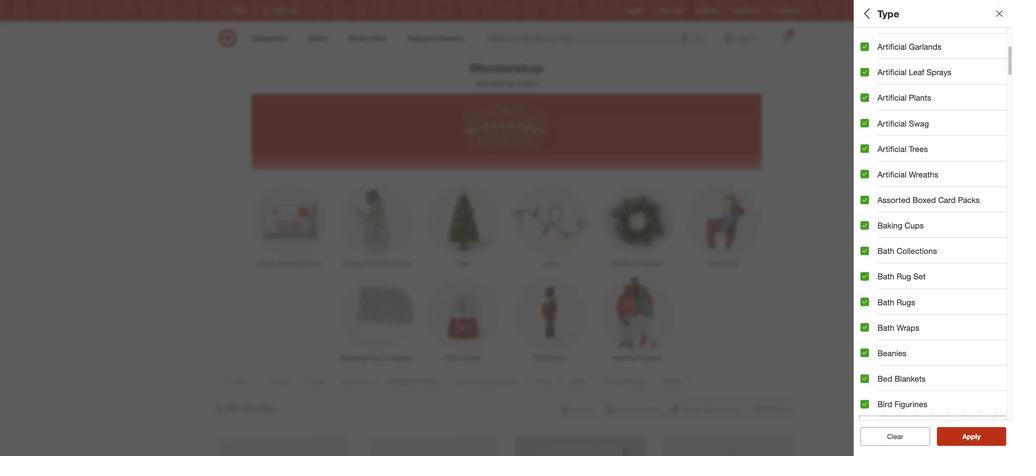 Task type: vqa. For each thing, say whether or not it's contained in the screenshot.
Pokémon related to Pokémon Pikachu 14" Squishmallows Holiday Plush
no



Task type: describe. For each thing, give the bounding box(es) containing it.
bath for bath rugs
[[878, 298, 895, 307]]

guest rating
[[861, 215, 911, 225]]

out
[[907, 333, 919, 343]]

figurines;
[[932, 44, 958, 52]]

rug
[[897, 272, 912, 282]]

find
[[774, 7, 783, 14]]

features
[[861, 66, 895, 76]]

wrapping
[[340, 355, 366, 362]]

packs
[[959, 195, 981, 205]]

package quantity
[[861, 96, 929, 106]]

type dialog
[[854, 0, 1014, 457]]

calendars;
[[882, 44, 910, 52]]

type for type advent calendars; animal figurines; animal statues; ankl
[[861, 33, 879, 43]]

assorted boxed card packs
[[878, 195, 981, 205]]

Artificial Plants checkbox
[[861, 94, 870, 102]]

bed blankets
[[878, 374, 926, 384]]

artificial for artificial plants
[[878, 93, 907, 103]]

include out of stock
[[878, 333, 950, 343]]

figurines
[[895, 400, 928, 410]]

clear for clear all
[[884, 433, 900, 441]]

bath for bath wraps
[[878, 323, 895, 333]]

2 animal from the left
[[959, 44, 977, 52]]

decor for indoor christmas decor
[[305, 260, 322, 267]]

set
[[914, 272, 926, 282]]

redcard
[[698, 7, 718, 14]]

1 animal from the left
[[912, 44, 930, 52]]

What can we help you find? suggestions appear below search field
[[485, 29, 697, 48]]

bath rug set
[[878, 272, 926, 282]]

rating
[[886, 215, 911, 225]]

stores
[[785, 7, 800, 14]]

circle
[[747, 7, 760, 14]]

fpo/apo
[[861, 304, 898, 314]]

filters
[[876, 7, 902, 19]]

ornaments
[[709, 260, 739, 267]]

2,394
[[216, 403, 241, 415]]

clear button
[[861, 428, 931, 447]]

guest rating button
[[861, 206, 1014, 236]]

snow globes
[[446, 355, 481, 362]]

guest
[[861, 215, 884, 225]]

artificial plants
[[878, 93, 932, 103]]

package quantity button
[[861, 87, 1014, 117]]

(2,394)
[[517, 80, 538, 88]]

all filters
[[861, 7, 902, 19]]

artificial leaf sprays
[[878, 67, 952, 77]]

globes
[[462, 355, 481, 362]]

Bed Blankets checkbox
[[861, 375, 870, 383]]

& inside 'link'
[[385, 355, 388, 362]]

use
[[922, 126, 937, 136]]

wreaths & garlands
[[611, 260, 664, 267]]

registry link
[[627, 7, 646, 14]]

trees link
[[420, 182, 507, 268]]

search
[[691, 35, 712, 43]]

fpo/apo button
[[861, 296, 1014, 325]]

blankets
[[895, 374, 926, 384]]

Bath Wraps checkbox
[[861, 324, 870, 332]]

bird
[[878, 400, 893, 410]]

wrapping paper & supplies link
[[333, 276, 420, 363]]

advent
[[861, 44, 880, 52]]

trees inside "type" dialog
[[910, 144, 929, 154]]

0 vertical spatial wondershop
[[470, 60, 544, 76]]

all
[[861, 7, 873, 19]]

1 horizontal spatial &
[[634, 260, 638, 267]]

lights link
[[507, 182, 594, 268]]

redcard link
[[698, 7, 718, 14]]

matching
[[613, 355, 638, 362]]

artificial garlands
[[878, 42, 942, 52]]

artificial for artificial trees
[[878, 144, 907, 154]]

all
[[902, 433, 908, 441]]

wraps
[[897, 323, 920, 333]]

card
[[939, 195, 957, 205]]

indoor outdoor use button
[[861, 117, 1014, 147]]

artificial trees
[[878, 144, 929, 154]]

type advent calendars; animal figurines; animal statues; ankl
[[861, 33, 1014, 52]]

target circle link
[[732, 7, 760, 14]]

artificial wreaths
[[878, 170, 939, 179]]

bath for bath collections
[[878, 246, 895, 256]]

bath rugs
[[878, 298, 916, 307]]

artificial for artificial wreaths
[[878, 170, 907, 179]]

clear all
[[884, 433, 908, 441]]

2,394 results
[[216, 403, 275, 415]]

target
[[732, 7, 745, 14]]

price
[[861, 156, 881, 165]]

Bath Collections checkbox
[[861, 247, 870, 256]]

2 link
[[777, 29, 796, 48]]

stock
[[930, 333, 950, 343]]

boxed
[[913, 195, 937, 205]]

indoor for indoor christmas decor
[[258, 260, 275, 267]]

Baking Cups checkbox
[[861, 221, 870, 230]]

plants
[[910, 93, 932, 103]]

target circle
[[732, 7, 760, 14]]

deals
[[861, 185, 883, 195]]



Task type: locate. For each thing, give the bounding box(es) containing it.
of
[[921, 333, 928, 343]]

collections
[[897, 246, 938, 256]]

Bird Figurines checkbox
[[861, 400, 870, 409]]

Include out of stock checkbox
[[861, 334, 870, 342]]

1 horizontal spatial trees
[[910, 144, 929, 154]]

outdoor
[[888, 126, 920, 136], [342, 260, 364, 267]]

see
[[954, 433, 967, 441]]

price button
[[861, 147, 1014, 177]]

Assorted Boxed Card Packs checkbox
[[861, 196, 870, 204]]

artificial for artificial garlands
[[878, 42, 907, 52]]

1 horizontal spatial christmas
[[366, 260, 393, 267]]

ad
[[678, 7, 684, 14]]

1 decor from the left
[[305, 260, 322, 267]]

0 horizontal spatial trees
[[456, 260, 471, 267]]

Artificial Garlands checkbox
[[861, 42, 870, 51]]

christmas for outdoor
[[366, 260, 393, 267]]

color button
[[861, 266, 1014, 296]]

Bath Rug Set checkbox
[[861, 273, 870, 281]]

0 vertical spatial outdoor
[[888, 126, 920, 136]]

1 vertical spatial type
[[861, 33, 879, 43]]

wondershop wondershop (2,394)
[[470, 60, 544, 88]]

4 artificial from the top
[[878, 118, 907, 128]]

results right 'see'
[[968, 433, 990, 441]]

find stores link
[[774, 7, 800, 14]]

indoor inside indoor outdoor use button
[[861, 126, 886, 136]]

1 bath from the top
[[878, 246, 895, 256]]

outdoor inside "link"
[[342, 260, 364, 267]]

all filters dialog
[[854, 0, 1014, 457]]

christmas inside "link"
[[366, 260, 393, 267]]

wreaths & garlands link
[[594, 182, 681, 268]]

garlands inside "type" dialog
[[910, 42, 942, 52]]

leaf
[[910, 67, 925, 77]]

indoor inside indoor christmas decor link
[[258, 260, 275, 267]]

wondershop at target image
[[252, 94, 762, 170]]

sprays
[[927, 67, 952, 77]]

bath wraps
[[878, 323, 920, 333]]

Artificial Swag checkbox
[[861, 119, 870, 128]]

artificial down the indoor outdoor use at the right
[[878, 144, 907, 154]]

wreaths inside "type" dialog
[[910, 170, 939, 179]]

clear for clear
[[888, 433, 904, 441]]

snow
[[446, 355, 461, 362]]

search button
[[691, 29, 712, 49]]

animal left statues;
[[959, 44, 977, 52]]

results for see results
[[968, 433, 990, 441]]

0 horizontal spatial wreaths
[[611, 260, 633, 267]]

color
[[861, 275, 882, 284]]

nutcrackers link
[[507, 276, 594, 363]]

bath right bath collections option
[[878, 246, 895, 256]]

deals button
[[861, 177, 1014, 206]]

1 horizontal spatial animal
[[959, 44, 977, 52]]

1 vertical spatial indoor
[[258, 260, 275, 267]]

1 horizontal spatial indoor
[[861, 126, 886, 136]]

Beanies checkbox
[[861, 349, 870, 358]]

matching pajamas link
[[594, 276, 681, 363]]

2 decor from the left
[[395, 260, 411, 267]]

indoor outdoor use
[[861, 126, 937, 136]]

0 vertical spatial indoor
[[861, 126, 886, 136]]

snow globes link
[[420, 276, 507, 363]]

outdoor inside button
[[888, 126, 920, 136]]

decor inside indoor christmas decor link
[[305, 260, 322, 267]]

3 artificial from the top
[[878, 93, 907, 103]]

1 vertical spatial garlands
[[640, 260, 664, 267]]

clear left all
[[884, 433, 900, 441]]

outdoor christmas decor link
[[333, 182, 420, 268]]

find stores
[[774, 7, 800, 14]]

wrapping paper & supplies
[[340, 355, 413, 362]]

bird figurines
[[878, 400, 928, 410]]

0 horizontal spatial garlands
[[640, 260, 664, 267]]

swag
[[910, 118, 930, 128]]

2
[[790, 30, 793, 35]]

see results button
[[938, 428, 1007, 447]]

1 vertical spatial outdoor
[[342, 260, 364, 267]]

0 horizontal spatial christmas
[[277, 260, 304, 267]]

6 artificial from the top
[[878, 170, 907, 179]]

registry
[[627, 7, 646, 14]]

artificial right artificial garlands option on the top right of page
[[878, 42, 907, 52]]

paper
[[367, 355, 383, 362]]

trees
[[910, 144, 929, 154], [456, 260, 471, 267]]

garlands
[[910, 42, 942, 52], [640, 260, 664, 267]]

wreaths
[[910, 170, 939, 179], [611, 260, 633, 267]]

theme button
[[861, 236, 1014, 266]]

theme
[[861, 245, 888, 255]]

0 vertical spatial garlands
[[910, 42, 942, 52]]

clear inside clear all button
[[884, 433, 900, 441]]

2 bath from the top
[[878, 272, 895, 282]]

Artificial Trees checkbox
[[861, 145, 870, 153]]

artificial for artificial swag
[[878, 118, 907, 128]]

bath left rugs
[[878, 298, 895, 307]]

5 artificial from the top
[[878, 144, 907, 154]]

1 vertical spatial trees
[[456, 260, 471, 267]]

1 vertical spatial wondershop
[[476, 80, 515, 88]]

bath up the include
[[878, 323, 895, 333]]

quantity
[[897, 96, 929, 106]]

lights
[[542, 260, 559, 267]]

christmas for indoor
[[277, 260, 304, 267]]

statues;
[[979, 44, 1001, 52]]

results right 2,394 on the bottom left of the page
[[243, 403, 275, 415]]

artificial for artificial leaf sprays
[[878, 67, 907, 77]]

0 horizontal spatial indoor
[[258, 260, 275, 267]]

wondershop
[[470, 60, 544, 76], [476, 80, 515, 88]]

weekly ad
[[660, 7, 684, 14]]

animal left figurines;
[[912, 44, 930, 52]]

3 bath from the top
[[878, 298, 895, 307]]

0 vertical spatial &
[[634, 260, 638, 267]]

weekly
[[660, 7, 676, 14]]

1 horizontal spatial outdoor
[[888, 126, 920, 136]]

baking
[[878, 221, 903, 231]]

outdoor christmas decor
[[342, 260, 411, 267]]

beanies
[[878, 349, 907, 358]]

0 horizontal spatial outdoor
[[342, 260, 364, 267]]

type up advent
[[861, 33, 879, 43]]

results inside button
[[968, 433, 990, 441]]

artificial down package quantity on the right top of the page
[[878, 118, 907, 128]]

nutcrackers
[[534, 355, 566, 362]]

1 artificial from the top
[[878, 42, 907, 52]]

indoor christmas decor
[[258, 260, 322, 267]]

0 vertical spatial results
[[243, 403, 275, 415]]

0 horizontal spatial decor
[[305, 260, 322, 267]]

animal
[[912, 44, 930, 52], [959, 44, 977, 52]]

1 clear from the left
[[884, 433, 900, 441]]

1 vertical spatial wreaths
[[611, 260, 633, 267]]

artificial up 'assorted'
[[878, 170, 907, 179]]

clear inside clear button
[[888, 433, 904, 441]]

0 horizontal spatial animal
[[912, 44, 930, 52]]

bath left rug
[[878, 272, 895, 282]]

indoor for indoor outdoor use
[[861, 126, 886, 136]]

include
[[878, 333, 905, 343]]

0 vertical spatial wreaths
[[910, 170, 939, 179]]

2 artificial from the top
[[878, 67, 907, 77]]

1 vertical spatial &
[[385, 355, 388, 362]]

Artificial Leaf Sprays checkbox
[[861, 68, 870, 76]]

0 vertical spatial trees
[[910, 144, 929, 154]]

pajamas
[[639, 355, 662, 362]]

clear down bird figurines
[[888, 433, 904, 441]]

ankl
[[1003, 44, 1014, 52]]

2 christmas from the left
[[366, 260, 393, 267]]

1 horizontal spatial results
[[968, 433, 990, 441]]

artificial down calendars;
[[878, 67, 907, 77]]

1 christmas from the left
[[277, 260, 304, 267]]

features button
[[861, 57, 1014, 87]]

christmas
[[277, 260, 304, 267], [366, 260, 393, 267]]

2 clear from the left
[[888, 433, 904, 441]]

0 horizontal spatial &
[[385, 355, 388, 362]]

decor
[[305, 260, 322, 267], [395, 260, 411, 267]]

1 horizontal spatial decor
[[395, 260, 411, 267]]

baking cups
[[878, 221, 925, 231]]

rugs
[[897, 298, 916, 307]]

artificial swag
[[878, 118, 930, 128]]

wondershop inside wondershop wondershop (2,394)
[[476, 80, 515, 88]]

type right all
[[878, 7, 900, 19]]

apply button
[[938, 428, 1007, 447]]

cups
[[905, 221, 925, 231]]

Bath Rugs checkbox
[[861, 298, 870, 307]]

decor for outdoor christmas decor
[[395, 260, 411, 267]]

indoor
[[861, 126, 886, 136], [258, 260, 275, 267]]

1 vertical spatial results
[[968, 433, 990, 441]]

see results
[[954, 433, 990, 441]]

type for type
[[878, 7, 900, 19]]

Artificial Wreaths checkbox
[[861, 170, 870, 179]]

0 horizontal spatial results
[[243, 403, 275, 415]]

results for 2,394 results
[[243, 403, 275, 415]]

clear
[[884, 433, 900, 441], [888, 433, 904, 441]]

wondershop left the (2,394)
[[476, 80, 515, 88]]

artificial right 'artificial plants' option on the top right of page
[[878, 93, 907, 103]]

0 vertical spatial type
[[878, 7, 900, 19]]

assorted
[[878, 195, 911, 205]]

type inside dialog
[[878, 7, 900, 19]]

1 horizontal spatial wreaths
[[910, 170, 939, 179]]

bath
[[878, 246, 895, 256], [878, 272, 895, 282], [878, 298, 895, 307], [878, 323, 895, 333]]

results
[[243, 403, 275, 415], [968, 433, 990, 441]]

clear all button
[[861, 428, 931, 447]]

matching pajamas
[[613, 355, 662, 362]]

type inside type advent calendars; animal figurines; animal statues; ankl
[[861, 33, 879, 43]]

weekly ad link
[[660, 7, 684, 14]]

&
[[634, 260, 638, 267], [385, 355, 388, 362]]

wondershop up the (2,394)
[[470, 60, 544, 76]]

4 bath from the top
[[878, 323, 895, 333]]

bath for bath rug set
[[878, 272, 895, 282]]

decor inside outdoor christmas decor "link"
[[395, 260, 411, 267]]

1 horizontal spatial garlands
[[910, 42, 942, 52]]



